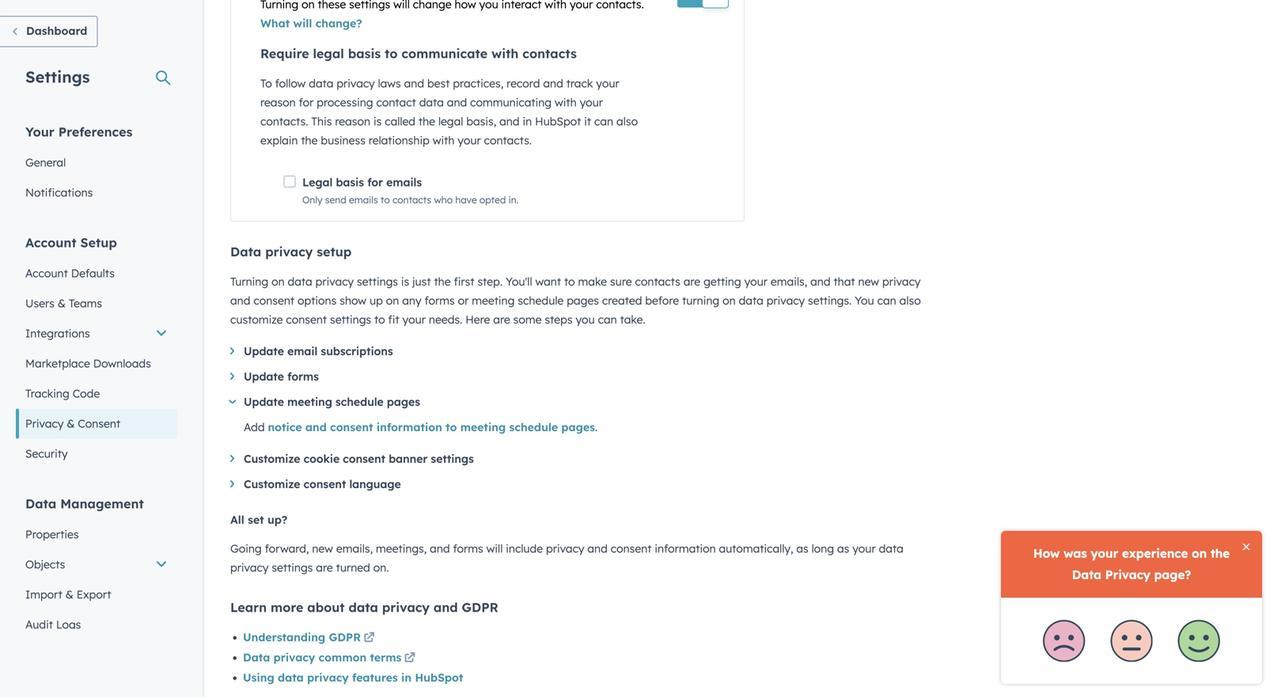 Task type: describe. For each thing, give the bounding box(es) containing it.
laws
[[378, 76, 401, 90]]

set
[[248, 513, 264, 527]]

1 vertical spatial for
[[367, 175, 383, 189]]

link opens in a new window image for data privacy common terms
[[404, 649, 415, 668]]

forms inside going forward, new emails, meetings, and forms will include privacy and consent information automatically, as long as your data privacy settings are turned on.
[[453, 542, 483, 556]]

caret image for update meeting schedule pages
[[229, 400, 236, 404]]

require legal basis to communicate with contacts
[[260, 46, 577, 61]]

getting
[[704, 275, 741, 288]]

to follow data privacy laws and best practices, record and track your reason for processing contact data and communicating with your contacts. this reason is called the legal basis, and in hubspot it can also explain the business relationship with your contacts.
[[260, 76, 638, 147]]

have
[[455, 194, 477, 206]]

privacy & consent link
[[16, 409, 177, 439]]

integrations
[[25, 326, 90, 340]]

what
[[260, 16, 290, 30]]

data right using
[[278, 671, 304, 685]]

0 vertical spatial information
[[377, 420, 442, 434]]

needs.
[[429, 313, 462, 326]]

general
[[25, 156, 66, 169]]

step.
[[478, 275, 503, 288]]

objects button
[[16, 550, 177, 580]]

data for data privacy setup
[[230, 244, 261, 260]]

tracking
[[25, 387, 69, 400]]

forms inside turning on data privacy settings is just the first step. you'll want to make sure contacts are getting your emails, and that new privacy and consent options show up on any forms or meeting schedule pages created before turning on data privacy settings. you can also customize consent settings to fit your needs. here are some steps you can take.
[[425, 294, 455, 307]]

2 vertical spatial pages
[[561, 420, 595, 434]]

account defaults
[[25, 266, 115, 280]]

1 as from the left
[[796, 542, 809, 556]]

or
[[458, 294, 469, 307]]

all
[[230, 513, 244, 527]]

email
[[287, 344, 318, 358]]

only send emails to contacts who have opted in.
[[302, 194, 519, 206]]

in.
[[509, 194, 519, 206]]

1 horizontal spatial gdpr
[[462, 599, 498, 615]]

properties
[[25, 527, 79, 541]]

privacy left setup
[[265, 244, 313, 260]]

1 vertical spatial can
[[877, 294, 896, 307]]

properties link
[[16, 520, 177, 550]]

steps
[[545, 313, 573, 326]]

the inside turning on data privacy settings is just the first step. you'll want to make sure contacts are getting your emails, and that new privacy and consent options show up on any forms or meeting schedule pages created before turning on data privacy settings. you can also customize consent settings to fit your needs. here are some steps you can take.
[[434, 275, 451, 288]]

management
[[60, 496, 144, 512]]

called
[[385, 114, 415, 128]]

privacy up options
[[316, 275, 354, 288]]

turning
[[230, 275, 268, 288]]

any
[[402, 294, 421, 307]]

account setup
[[25, 235, 117, 250]]

your right track
[[596, 76, 619, 90]]

1 vertical spatial basis
[[336, 175, 364, 189]]

data management element
[[16, 495, 177, 640]]

2 vertical spatial can
[[598, 313, 617, 326]]

customize cookie consent banner settings
[[244, 452, 474, 466]]

0 vertical spatial the
[[419, 114, 435, 128]]

account for account setup
[[25, 235, 76, 250]]

2 vertical spatial meeting
[[460, 420, 506, 434]]

pages inside dropdown button
[[387, 395, 420, 409]]

privacy down data privacy common terms link
[[307, 671, 349, 685]]

take.
[[620, 313, 646, 326]]

understanding gdpr
[[243, 630, 361, 644]]

turned
[[336, 561, 370, 575]]

banner
[[389, 452, 428, 466]]

privacy left settings.
[[767, 294, 805, 307]]

practices,
[[453, 76, 504, 90]]

in inside "to follow data privacy laws and best practices, record and track your reason for processing contact data and communicating with your contacts. this reason is called the legal basis, and in hubspot it can also explain the business relationship with your contacts."
[[523, 114, 532, 128]]

users & teams link
[[16, 288, 177, 319]]

preferences
[[58, 124, 132, 140]]

notifications
[[25, 186, 93, 199]]

0 vertical spatial basis
[[348, 46, 381, 61]]

your down basis,
[[458, 133, 481, 147]]

0 horizontal spatial emails
[[349, 194, 378, 206]]

notifications link
[[16, 178, 177, 208]]

include
[[506, 542, 543, 556]]

dashboard link
[[0, 16, 98, 47]]

data inside going forward, new emails, meetings, and forms will include privacy and consent information automatically, as long as your data privacy settings are turned on.
[[879, 542, 904, 556]]

going
[[230, 542, 262, 556]]

data privacy common terms
[[243, 651, 402, 664]]

0 vertical spatial reason
[[260, 95, 296, 109]]

users
[[25, 296, 55, 310]]

privacy down on.
[[382, 599, 430, 615]]

update meeting schedule pages button
[[229, 393, 943, 412]]

consent down update meeting schedule pages
[[330, 420, 373, 434]]

2 horizontal spatial on
[[723, 294, 736, 307]]

long
[[812, 542, 834, 556]]

code
[[73, 387, 100, 400]]

your right getting
[[744, 275, 768, 288]]

using data privacy features in hubspot
[[243, 671, 463, 685]]

will inside going forward, new emails, meetings, and forms will include privacy and consent information automatically, as long as your data privacy settings are turned on.
[[486, 542, 503, 556]]

privacy
[[25, 417, 64, 431]]

objects
[[25, 558, 65, 571]]

will inside "dropdown button"
[[293, 16, 312, 30]]

basis,
[[466, 114, 496, 128]]

data management
[[25, 496, 144, 512]]

is inside turning on data privacy settings is just the first step. you'll want to make sure contacts are getting your emails, and that new privacy and consent options show up on any forms or meeting schedule pages created before turning on data privacy settings. you can also customize consent settings to fit your needs. here are some steps you can take.
[[401, 275, 409, 288]]

understanding gdpr link
[[243, 629, 378, 648]]

privacy inside data privacy common terms link
[[274, 651, 315, 664]]

2 horizontal spatial with
[[555, 95, 577, 109]]

audit logs
[[25, 618, 81, 632]]

audit logs link
[[16, 610, 177, 640]]

contact
[[376, 95, 416, 109]]

that
[[834, 275, 855, 288]]

using data privacy features in hubspot link
[[243, 671, 463, 685]]

export
[[77, 588, 111, 601]]

some
[[513, 313, 542, 326]]

privacy right that
[[882, 275, 921, 288]]

update meeting schedule pages
[[244, 395, 420, 409]]

for inside "to follow data privacy laws and best practices, record and track your reason for processing contact data and communicating with your contacts. this reason is called the legal basis, and in hubspot it can also explain the business relationship with your contacts."
[[299, 95, 314, 109]]

1 vertical spatial reason
[[335, 114, 370, 128]]

your preferences element
[[16, 123, 177, 208]]

privacy inside "to follow data privacy laws and best practices, record and track your reason for processing contact data and communicating with your contacts. this reason is called the legal basis, and in hubspot it can also explain the business relationship with your contacts."
[[337, 76, 375, 90]]

customize for customize cookie consent banner settings
[[244, 452, 300, 466]]

0 horizontal spatial on
[[272, 275, 285, 288]]

caret image for customize consent language
[[230, 480, 234, 488]]

require
[[260, 46, 309, 61]]

consent
[[78, 417, 120, 431]]

make
[[578, 275, 607, 288]]

customize consent language button
[[230, 475, 943, 494]]

turning on data privacy settings is just the first step. you'll want to make sure contacts are getting your emails, and that new privacy and consent options show up on any forms or meeting schedule pages created before turning on data privacy settings. you can also customize consent settings to fit your needs. here are some steps you can take.
[[230, 275, 921, 326]]

1 horizontal spatial contacts.
[[484, 133, 532, 147]]

legal
[[302, 175, 333, 189]]

0 horizontal spatial gdpr
[[329, 630, 361, 644]]

settings down show
[[330, 313, 371, 326]]

privacy down going
[[230, 561, 269, 575]]

learn more about data privacy and gdpr
[[230, 599, 498, 615]]

customize
[[230, 313, 283, 326]]

settings inside going forward, new emails, meetings, and forms will include privacy and consent information automatically, as long as your data privacy settings are turned on.
[[272, 561, 313, 575]]

caret image for update email subscriptions
[[230, 347, 234, 355]]

privacy & consent
[[25, 417, 120, 431]]

1 vertical spatial contacts
[[393, 194, 431, 206]]

settings inside dropdown button
[[431, 452, 474, 466]]

automatically,
[[719, 542, 793, 556]]

update for update forms
[[244, 370, 284, 383]]

& for export
[[66, 588, 73, 601]]

add
[[244, 420, 265, 434]]

emails, inside turning on data privacy settings is just the first step. you'll want to make sure contacts are getting your emails, and that new privacy and consent options show up on any forms or meeting schedule pages created before turning on data privacy settings. you can also customize consent settings to fit your needs. here are some steps you can take.
[[771, 275, 807, 288]]

hubspot inside "to follow data privacy laws and best practices, record and track your reason for processing contact data and communicating with your contacts. this reason is called the legal basis, and in hubspot it can also explain the business relationship with your contacts."
[[535, 114, 581, 128]]

security link
[[16, 439, 177, 469]]

0 horizontal spatial contacts.
[[260, 114, 308, 128]]

pages inside turning on data privacy settings is just the first step. you'll want to make sure contacts are getting your emails, and that new privacy and consent options show up on any forms or meeting schedule pages created before turning on data privacy settings. you can also customize consent settings to fit your needs. here are some steps you can take.
[[567, 294, 599, 307]]

update forms
[[244, 370, 319, 383]]

using
[[243, 671, 274, 685]]

you'll
[[506, 275, 532, 288]]



Task type: vqa. For each thing, say whether or not it's contained in the screenshot.
PRESS TO SORT. element
no



Task type: locate. For each thing, give the bounding box(es) containing it.
0 vertical spatial emails
[[386, 175, 422, 189]]

2 vertical spatial schedule
[[509, 420, 558, 434]]

for up "this" at left
[[299, 95, 314, 109]]

tracking code
[[25, 387, 100, 400]]

in down communicating
[[523, 114, 532, 128]]

caret image up the all
[[230, 455, 234, 462]]

0 horizontal spatial new
[[312, 542, 333, 556]]

caret image for update forms
[[230, 373, 234, 380]]

2 as from the left
[[837, 542, 849, 556]]

0 vertical spatial gdpr
[[462, 599, 498, 615]]

hubspot right features
[[415, 671, 463, 685]]

1 vertical spatial caret image
[[229, 400, 236, 404]]

also
[[617, 114, 638, 128], [900, 294, 921, 307]]

& left "export"
[[66, 588, 73, 601]]

information up banner
[[377, 420, 442, 434]]

emails, left that
[[771, 275, 807, 288]]

1 horizontal spatial legal
[[438, 114, 463, 128]]

.
[[595, 420, 598, 434]]

information left 'automatically,'
[[655, 542, 716, 556]]

1 vertical spatial &
[[67, 417, 75, 431]]

caret image inside update forms dropdown button
[[230, 373, 234, 380]]

0 vertical spatial are
[[684, 275, 701, 288]]

pages up add notice and consent information to meeting schedule pages .
[[387, 395, 420, 409]]

options
[[298, 294, 337, 307]]

0 horizontal spatial hubspot
[[415, 671, 463, 685]]

before
[[645, 294, 679, 307]]

0 horizontal spatial as
[[796, 542, 809, 556]]

only
[[302, 194, 322, 206]]

forms up the needs.
[[425, 294, 455, 307]]

is left called
[[374, 114, 382, 128]]

1 vertical spatial forms
[[287, 370, 319, 383]]

are right here
[[493, 313, 510, 326]]

2 horizontal spatial are
[[684, 275, 701, 288]]

defaults
[[71, 266, 115, 280]]

1 vertical spatial account
[[25, 266, 68, 280]]

0 horizontal spatial will
[[293, 16, 312, 30]]

schedule inside turning on data privacy settings is just the first step. you'll want to make sure contacts are getting your emails, and that new privacy and consent options show up on any forms or meeting schedule pages created before turning on data privacy settings. you can also customize consent settings to fit your needs. here are some steps you can take.
[[518, 294, 564, 307]]

about
[[307, 599, 345, 615]]

is inside "to follow data privacy laws and best practices, record and track your reason for processing contact data and communicating with your contacts. this reason is called the legal basis, and in hubspot it can also explain the business relationship with your contacts."
[[374, 114, 382, 128]]

contacts
[[523, 46, 577, 61], [393, 194, 431, 206], [635, 275, 680, 288]]

sure
[[610, 275, 632, 288]]

0 vertical spatial data
[[230, 244, 261, 260]]

consent down customize consent language "dropdown button"
[[611, 542, 652, 556]]

reason
[[260, 95, 296, 109], [335, 114, 370, 128]]

who
[[434, 194, 453, 206]]

emails down legal basis for emails
[[349, 194, 378, 206]]

schedule down want
[[518, 294, 564, 307]]

caret image inside update email subscriptions dropdown button
[[230, 347, 234, 355]]

0 vertical spatial update
[[244, 344, 284, 358]]

basis up laws on the top left
[[348, 46, 381, 61]]

relationship
[[369, 133, 430, 147]]

on right up
[[386, 294, 399, 307]]

marketplace downloads
[[25, 357, 151, 370]]

link opens in a new window image inside data privacy common terms link
[[404, 653, 415, 664]]

caret image left update forms
[[230, 373, 234, 380]]

logs
[[56, 618, 81, 632]]

link opens in a new window image for understanding gdpr
[[364, 629, 375, 648]]

data down getting
[[739, 294, 764, 307]]

& for teams
[[58, 296, 66, 310]]

customize down notice
[[244, 452, 300, 466]]

update email subscriptions
[[244, 344, 393, 358]]

communicate
[[402, 46, 488, 61]]

2 account from the top
[[25, 266, 68, 280]]

0 vertical spatial is
[[374, 114, 382, 128]]

what will change?
[[260, 16, 362, 30]]

0 horizontal spatial in
[[401, 671, 412, 685]]

0 horizontal spatial legal
[[313, 46, 344, 61]]

0 vertical spatial will
[[293, 16, 312, 30]]

import & export link
[[16, 580, 177, 610]]

update for update email subscriptions
[[244, 344, 284, 358]]

consent inside going forward, new emails, meetings, and forms will include privacy and consent information automatically, as long as your data privacy settings are turned on.
[[611, 542, 652, 556]]

2 horizontal spatial contacts
[[635, 275, 680, 288]]

2 vertical spatial with
[[433, 133, 455, 147]]

1 vertical spatial also
[[900, 294, 921, 307]]

1 horizontal spatial for
[[367, 175, 383, 189]]

account
[[25, 235, 76, 250], [25, 266, 68, 280]]

link opens in a new window image
[[364, 633, 375, 644]]

1 horizontal spatial as
[[837, 542, 849, 556]]

can inside "to follow data privacy laws and best practices, record and track your reason for processing contact data and communicating with your contacts. this reason is called the legal basis, and in hubspot it can also explain the business relationship with your contacts."
[[594, 114, 613, 128]]

meeting inside turning on data privacy settings is just the first step. you'll want to make sure contacts are getting your emails, and that new privacy and consent options show up on any forms or meeting schedule pages created before turning on data privacy settings. you can also customize consent settings to fit your needs. here are some steps you can take.
[[472, 294, 515, 307]]

your preferences
[[25, 124, 132, 140]]

basis up send
[[336, 175, 364, 189]]

record
[[507, 76, 540, 90]]

1 horizontal spatial contacts
[[523, 46, 577, 61]]

1 vertical spatial new
[[312, 542, 333, 556]]

meeting
[[472, 294, 515, 307], [287, 395, 332, 409], [460, 420, 506, 434]]

the right just
[[434, 275, 451, 288]]

0 horizontal spatial reason
[[260, 95, 296, 109]]

all set up?
[[230, 513, 287, 527]]

data up link opens in a new window image
[[349, 599, 378, 615]]

data up properties
[[25, 496, 56, 512]]

0 horizontal spatial contacts
[[393, 194, 431, 206]]

legal down change? at the left
[[313, 46, 344, 61]]

what will change? link
[[260, 16, 362, 30]]

more
[[271, 599, 303, 615]]

0 vertical spatial also
[[617, 114, 638, 128]]

1 horizontal spatial information
[[655, 542, 716, 556]]

will
[[293, 16, 312, 30], [486, 542, 503, 556]]

are inside going forward, new emails, meetings, and forms will include privacy and consent information automatically, as long as your data privacy settings are turned on.
[[316, 561, 333, 575]]

legal inside "to follow data privacy laws and best practices, record and track your reason for processing contact data and communicating with your contacts. this reason is called the legal basis, and in hubspot it can also explain the business relationship with your contacts."
[[438, 114, 463, 128]]

2 vertical spatial &
[[66, 588, 73, 601]]

0 vertical spatial meeting
[[472, 294, 515, 307]]

caret image for customize cookie consent banner settings
[[230, 455, 234, 462]]

consent up language
[[343, 452, 385, 466]]

understanding
[[243, 630, 325, 644]]

terms
[[370, 651, 402, 664]]

contacts inside turning on data privacy settings is just the first step. you'll want to make sure contacts are getting your emails, and that new privacy and consent options show up on any forms or meeting schedule pages created before turning on data privacy settings. you can also customize consent settings to fit your needs. here are some steps you can take.
[[635, 275, 680, 288]]

1 vertical spatial schedule
[[336, 395, 384, 409]]

customize inside "dropdown button"
[[244, 477, 300, 491]]

turning
[[682, 294, 720, 307]]

0 horizontal spatial is
[[374, 114, 382, 128]]

pages up you
[[567, 294, 599, 307]]

business
[[321, 133, 366, 147]]

1 vertical spatial hubspot
[[415, 671, 463, 685]]

1 horizontal spatial in
[[523, 114, 532, 128]]

also inside "to follow data privacy laws and best practices, record and track your reason for processing contact data and communicating with your contacts. this reason is called the legal basis, and in hubspot it can also explain the business relationship with your contacts."
[[617, 114, 638, 128]]

emails, inside going forward, new emails, meetings, and forms will include privacy and consent information automatically, as long as your data privacy settings are turned on.
[[336, 542, 373, 556]]

emails,
[[771, 275, 807, 288], [336, 542, 373, 556]]

0 vertical spatial emails,
[[771, 275, 807, 288]]

in down terms
[[401, 671, 412, 685]]

also right you
[[900, 294, 921, 307]]

1 horizontal spatial are
[[493, 313, 510, 326]]

1 horizontal spatial also
[[900, 294, 921, 307]]

0 vertical spatial hubspot
[[535, 114, 581, 128]]

& inside data management element
[[66, 588, 73, 601]]

privacy down understanding gdpr
[[274, 651, 315, 664]]

caret image inside customize consent language "dropdown button"
[[230, 480, 234, 488]]

2 vertical spatial update
[[244, 395, 284, 409]]

data up options
[[288, 275, 312, 288]]

tracking code link
[[16, 379, 177, 409]]

new right forward,
[[312, 542, 333, 556]]

1 horizontal spatial is
[[401, 275, 409, 288]]

contacts. down basis,
[[484, 133, 532, 147]]

1 horizontal spatial emails
[[386, 175, 422, 189]]

forms left 'include'
[[453, 542, 483, 556]]

information
[[377, 420, 442, 434], [655, 542, 716, 556]]

the right called
[[419, 114, 435, 128]]

data up processing
[[309, 76, 334, 90]]

explain
[[260, 133, 298, 147]]

on right turning
[[272, 275, 285, 288]]

on.
[[373, 561, 389, 575]]

2 update from the top
[[244, 370, 284, 383]]

for
[[299, 95, 314, 109], [367, 175, 383, 189]]

it
[[584, 114, 591, 128]]

cookie
[[304, 452, 340, 466]]

data down best
[[419, 95, 444, 109]]

on
[[272, 275, 285, 288], [386, 294, 399, 307], [723, 294, 736, 307]]

caret image inside customize cookie consent banner settings dropdown button
[[230, 455, 234, 462]]

0 vertical spatial schedule
[[518, 294, 564, 307]]

1 caret image from the top
[[230, 373, 234, 380]]

your down any
[[402, 313, 426, 326]]

emails, up turned
[[336, 542, 373, 556]]

1 vertical spatial will
[[486, 542, 503, 556]]

security
[[25, 447, 68, 461]]

on down getting
[[723, 294, 736, 307]]

1 horizontal spatial emails,
[[771, 275, 807, 288]]

forms down email
[[287, 370, 319, 383]]

account up account defaults
[[25, 235, 76, 250]]

account up users
[[25, 266, 68, 280]]

consent inside customize cookie consent banner settings dropdown button
[[343, 452, 385, 466]]

also inside turning on data privacy settings is just the first step. you'll want to make sure contacts are getting your emails, and that new privacy and consent options show up on any forms or meeting schedule pages created before turning on data privacy settings. you can also customize consent settings to fit your needs. here are some steps you can take.
[[900, 294, 921, 307]]

privacy up processing
[[337, 76, 375, 90]]

are
[[684, 275, 701, 288], [493, 313, 510, 326], [316, 561, 333, 575]]

the
[[419, 114, 435, 128], [301, 133, 318, 147], [434, 275, 451, 288]]

as right long
[[837, 542, 849, 556]]

data right long
[[879, 542, 904, 556]]

0 vertical spatial account
[[25, 235, 76, 250]]

2 vertical spatial are
[[316, 561, 333, 575]]

2 vertical spatial caret image
[[230, 480, 234, 488]]

account defaults link
[[16, 258, 177, 288]]

link opens in a new window image
[[364, 629, 375, 648], [404, 649, 415, 668], [404, 653, 415, 664]]

your
[[25, 124, 54, 140]]

with right relationship
[[433, 133, 455, 147]]

the down "this" at left
[[301, 133, 318, 147]]

0 horizontal spatial also
[[617, 114, 638, 128]]

marketplace
[[25, 357, 90, 370]]

with up record
[[492, 46, 519, 61]]

setup
[[80, 235, 117, 250]]

1 vertical spatial in
[[401, 671, 412, 685]]

will left 'include'
[[486, 542, 503, 556]]

0 vertical spatial legal
[[313, 46, 344, 61]]

schedule down subscriptions
[[336, 395, 384, 409]]

update for update meeting schedule pages
[[244, 395, 284, 409]]

0 vertical spatial contacts
[[523, 46, 577, 61]]

2 vertical spatial forms
[[453, 542, 483, 556]]

1 vertical spatial update
[[244, 370, 284, 383]]

0 vertical spatial customize
[[244, 452, 300, 466]]

1 vertical spatial gdpr
[[329, 630, 361, 644]]

new up you
[[858, 275, 879, 288]]

for up only send emails to contacts who have opted in.
[[367, 175, 383, 189]]

to
[[385, 46, 398, 61], [381, 194, 390, 206], [564, 275, 575, 288], [374, 313, 385, 326], [446, 420, 457, 434]]

1 vertical spatial the
[[301, 133, 318, 147]]

caret image
[[230, 347, 234, 355], [229, 400, 236, 404], [230, 480, 234, 488]]

marketplace downloads link
[[16, 349, 177, 379]]

data for data privacy common terms
[[243, 651, 270, 664]]

data up turning
[[230, 244, 261, 260]]

contacts. up explain
[[260, 114, 308, 128]]

data for data management
[[25, 496, 56, 512]]

data privacy setup
[[230, 244, 352, 260]]

0 horizontal spatial for
[[299, 95, 314, 109]]

2 customize from the top
[[244, 477, 300, 491]]

emails up only send emails to contacts who have opted in.
[[386, 175, 422, 189]]

1 vertical spatial customize
[[244, 477, 300, 491]]

3 update from the top
[[244, 395, 284, 409]]

just
[[412, 275, 431, 288]]

consent down options
[[286, 313, 327, 326]]

0 vertical spatial forms
[[425, 294, 455, 307]]

schedule down update meeting schedule pages dropdown button
[[509, 420, 558, 434]]

consent inside customize consent language "dropdown button"
[[304, 477, 346, 491]]

your right long
[[853, 542, 876, 556]]

reason down processing
[[335, 114, 370, 128]]

1 vertical spatial caret image
[[230, 455, 234, 462]]

legal left basis,
[[438, 114, 463, 128]]

dashboard
[[26, 24, 87, 38]]

pages
[[567, 294, 599, 307], [387, 395, 420, 409], [561, 420, 595, 434]]

contacts up "before"
[[635, 275, 680, 288]]

caret image
[[230, 373, 234, 380], [230, 455, 234, 462]]

1 vertical spatial meeting
[[287, 395, 332, 409]]

0 vertical spatial in
[[523, 114, 532, 128]]

data up using
[[243, 651, 270, 664]]

account for account defaults
[[25, 266, 68, 280]]

information inside going forward, new emails, meetings, and forms will include privacy and consent information automatically, as long as your data privacy settings are turned on.
[[655, 542, 716, 556]]

new inside turning on data privacy settings is just the first step. you'll want to make sure contacts are getting your emails, and that new privacy and consent options show up on any forms or meeting schedule pages created before turning on data privacy settings. you can also customize consent settings to fit your needs. here are some steps you can take.
[[858, 275, 879, 288]]

track
[[566, 76, 593, 90]]

are up turning
[[684, 275, 701, 288]]

customize for customize consent language
[[244, 477, 300, 491]]

to
[[260, 76, 272, 90]]

0 vertical spatial with
[[492, 46, 519, 61]]

consent up customize
[[254, 294, 294, 307]]

follow
[[275, 76, 306, 90]]

general link
[[16, 148, 177, 178]]

settings up up
[[357, 275, 398, 288]]

up
[[370, 294, 383, 307]]

2 vertical spatial contacts
[[635, 275, 680, 288]]

processing
[[317, 95, 373, 109]]

2 vertical spatial data
[[243, 651, 270, 664]]

1 horizontal spatial hubspot
[[535, 114, 581, 128]]

settings down notice and consent information to meeting schedule pages link
[[431, 452, 474, 466]]

1 vertical spatial information
[[655, 542, 716, 556]]

1 horizontal spatial new
[[858, 275, 879, 288]]

data privacy common terms link
[[243, 649, 418, 668]]

0 vertical spatial pages
[[567, 294, 599, 307]]

schedule inside update meeting schedule pages dropdown button
[[336, 395, 384, 409]]

meeting inside dropdown button
[[287, 395, 332, 409]]

consent down cookie
[[304, 477, 346, 491]]

your inside going forward, new emails, meetings, and forms will include privacy and consent information automatically, as long as your data privacy settings are turned on.
[[853, 542, 876, 556]]

0 vertical spatial caret image
[[230, 347, 234, 355]]

& for consent
[[67, 417, 75, 431]]

& right privacy
[[67, 417, 75, 431]]

customize up up?
[[244, 477, 300, 491]]

forward,
[[265, 542, 309, 556]]

0 vertical spatial &
[[58, 296, 66, 310]]

customize
[[244, 452, 300, 466], [244, 477, 300, 491]]

& right users
[[58, 296, 66, 310]]

update inside dropdown button
[[244, 344, 284, 358]]

1 vertical spatial pages
[[387, 395, 420, 409]]

here
[[466, 313, 490, 326]]

pages down update meeting schedule pages dropdown button
[[561, 420, 595, 434]]

as left long
[[796, 542, 809, 556]]

reason down to
[[260, 95, 296, 109]]

1 account from the top
[[25, 235, 76, 250]]

also right it
[[617, 114, 638, 128]]

new inside going forward, new emails, meetings, and forms will include privacy and consent information automatically, as long as your data privacy settings are turned on.
[[312, 542, 333, 556]]

1 horizontal spatial on
[[386, 294, 399, 307]]

with
[[492, 46, 519, 61], [555, 95, 577, 109], [433, 133, 455, 147]]

privacy right 'include'
[[546, 542, 584, 556]]

1 vertical spatial emails
[[349, 194, 378, 206]]

created
[[602, 294, 642, 307]]

is
[[374, 114, 382, 128], [401, 275, 409, 288]]

1 horizontal spatial with
[[492, 46, 519, 61]]

customize inside dropdown button
[[244, 452, 300, 466]]

hubspot left it
[[535, 114, 581, 128]]

0 vertical spatial contacts.
[[260, 114, 308, 128]]

1 update from the top
[[244, 344, 284, 358]]

2 caret image from the top
[[230, 455, 234, 462]]

caret image inside update meeting schedule pages dropdown button
[[229, 400, 236, 404]]

forms inside dropdown button
[[287, 370, 319, 383]]

first
[[454, 275, 474, 288]]

1 vertical spatial are
[[493, 313, 510, 326]]

1 customize from the top
[[244, 452, 300, 466]]

contacts up record
[[523, 46, 577, 61]]

your up it
[[580, 95, 603, 109]]

0 horizontal spatial are
[[316, 561, 333, 575]]

0 vertical spatial for
[[299, 95, 314, 109]]

account setup element
[[16, 234, 177, 469]]

0 vertical spatial caret image
[[230, 373, 234, 380]]

legal
[[313, 46, 344, 61], [438, 114, 463, 128]]

common
[[319, 651, 367, 664]]

are left turned
[[316, 561, 333, 575]]

setup
[[317, 244, 352, 260]]

contacts left the who at the left of the page
[[393, 194, 431, 206]]

0 horizontal spatial with
[[433, 133, 455, 147]]

1 vertical spatial contacts.
[[484, 133, 532, 147]]

with down track
[[555, 95, 577, 109]]

is left just
[[401, 275, 409, 288]]

will right what
[[293, 16, 312, 30]]

downloads
[[93, 357, 151, 370]]

settings down forward,
[[272, 561, 313, 575]]

fit
[[388, 313, 399, 326]]

settings.
[[808, 294, 852, 307]]



